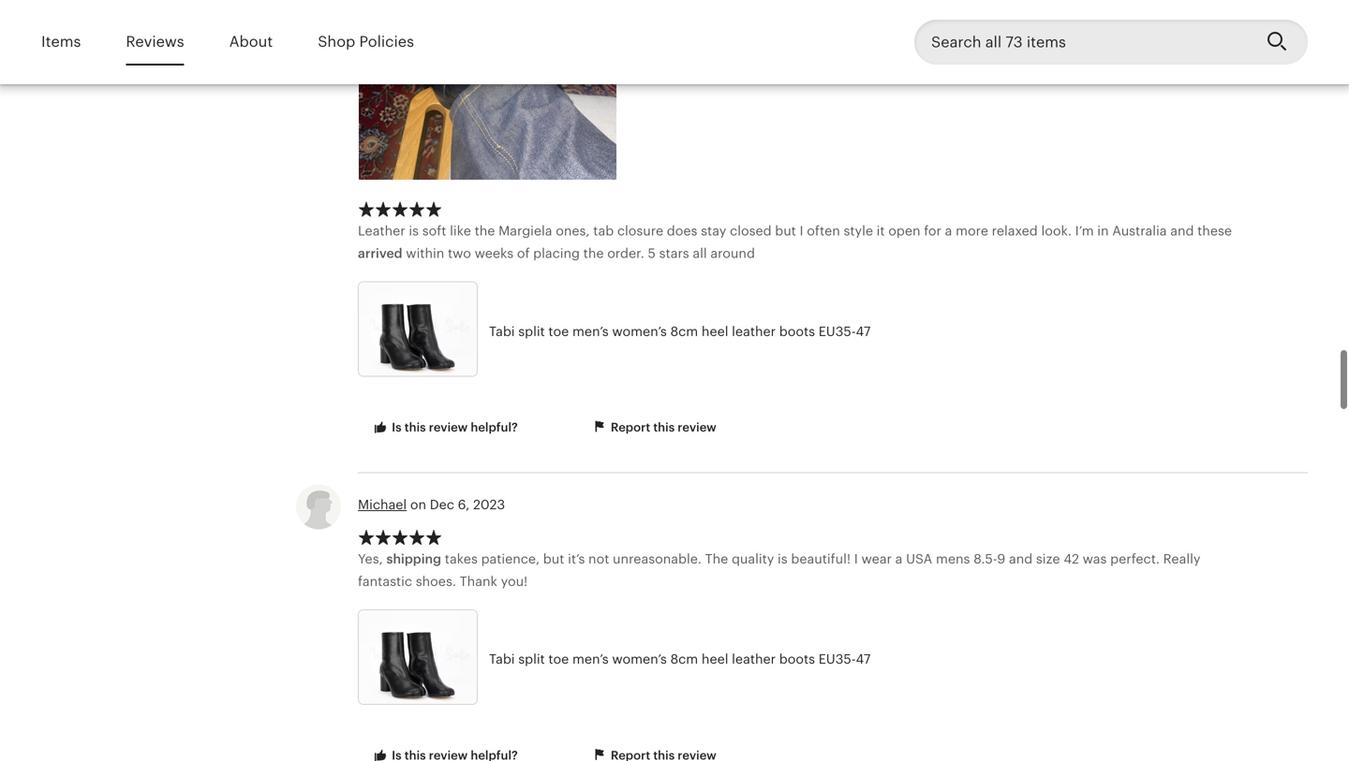 Task type: locate. For each thing, give the bounding box(es) containing it.
boots for takes patience, but it's not unreasonable. the quality is beautiful! i wear a usa mens 8.5-9 and size 42 was perfect. really fantastic shoes. thank you!
[[780, 652, 815, 667]]

0 horizontal spatial this
[[405, 421, 426, 435]]

tabi split toe men's women's 8cm heel leather boots eu35-47 for within two weeks of placing the order. 5 stars all around
[[489, 324, 871, 339]]

relaxed
[[992, 224, 1038, 239]]

two
[[448, 246, 471, 261]]

0 vertical spatial heel
[[702, 324, 729, 339]]

leather down takes patience, but it's not unreasonable. the quality is beautiful! i wear a usa mens 8.5-9 and size 42 was perfect. really fantastic shoes. thank you!
[[732, 652, 776, 667]]

policies
[[359, 34, 414, 50]]

and left these
[[1171, 224, 1194, 239]]

tabi down weeks
[[489, 324, 515, 339]]

0 horizontal spatial review
[[429, 421, 468, 435]]

1 tabi split toe men's women's 8cm heel leather boots eu35-47 link from the top
[[358, 282, 1098, 382]]

boots for within two weeks of placing the order. 5 stars all around
[[780, 324, 815, 339]]

0 vertical spatial the
[[475, 224, 495, 239]]

2 tabi from the top
[[489, 652, 515, 667]]

0 vertical spatial boots
[[780, 324, 815, 339]]

0 vertical spatial and
[[1171, 224, 1194, 239]]

men's for is
[[573, 324, 609, 339]]

a right for
[[945, 224, 953, 239]]

0 vertical spatial is
[[409, 224, 419, 239]]

1 horizontal spatial the
[[584, 246, 604, 261]]

tabi down you!
[[489, 652, 515, 667]]

review right report
[[678, 421, 717, 435]]

1 vertical spatial heel
[[702, 652, 729, 667]]

1 eu35- from the top
[[819, 324, 856, 339]]

split down of
[[518, 324, 545, 339]]

0 vertical spatial 8cm
[[671, 324, 698, 339]]

the
[[475, 224, 495, 239], [584, 246, 604, 261]]

0 horizontal spatial the
[[475, 224, 495, 239]]

0 horizontal spatial but
[[543, 552, 565, 567]]

1 vertical spatial women's
[[612, 652, 667, 667]]

takes patience, but it's not unreasonable. the quality is beautiful! i wear a usa mens 8.5-9 and size 42 was perfect. really fantastic shoes. thank you!
[[358, 552, 1201, 589]]

within
[[406, 246, 444, 261]]

0 vertical spatial i
[[800, 224, 804, 239]]

i
[[800, 224, 804, 239], [854, 552, 858, 567]]

1 vertical spatial tabi
[[489, 652, 515, 667]]

1 horizontal spatial a
[[945, 224, 953, 239]]

about link
[[229, 20, 273, 64]]

tabi split toe men's women's 8cm heel leather boots eu35-47
[[489, 324, 871, 339], [489, 652, 871, 667]]

eu35- for takes patience, but it's not unreasonable. the quality is beautiful! i wear a usa mens 8.5-9 and size 42 was perfect. really fantastic shoes. thank you!
[[819, 652, 856, 667]]

0 vertical spatial tabi
[[489, 324, 515, 339]]

ones,
[[556, 224, 590, 239]]

0 vertical spatial 47
[[856, 324, 871, 339]]

0 vertical spatial toe
[[549, 324, 569, 339]]

0 horizontal spatial a
[[896, 552, 903, 567]]

1 vertical spatial boots
[[780, 652, 815, 667]]

2 heel from the top
[[702, 652, 729, 667]]

stars
[[659, 246, 690, 261]]

quality
[[732, 552, 774, 567]]

1 leather from the top
[[732, 324, 776, 339]]

8.5-
[[974, 552, 998, 567]]

8cm
[[671, 324, 698, 339], [671, 652, 698, 667]]

this right report
[[654, 421, 675, 435]]

zac added a photo of their purchase image
[[359, 0, 617, 180]]

0 vertical spatial men's
[[573, 324, 609, 339]]

1 47 from the top
[[856, 324, 871, 339]]

style
[[844, 224, 873, 239]]

women's for within two weeks of placing the order. 5 stars all around
[[612, 324, 667, 339]]

1 horizontal spatial but
[[775, 224, 796, 239]]

but
[[775, 224, 796, 239], [543, 552, 565, 567]]

review
[[429, 421, 468, 435], [678, 421, 717, 435]]

stay
[[701, 224, 727, 239]]

this right is
[[405, 421, 426, 435]]

reviews
[[126, 34, 184, 50]]

2 leather from the top
[[732, 652, 776, 667]]

1 vertical spatial i
[[854, 552, 858, 567]]

eu35-
[[819, 324, 856, 339], [819, 652, 856, 667]]

1 women's from the top
[[612, 324, 667, 339]]

2 tabi split toe men's women's 8cm heel leather boots eu35-47 from the top
[[489, 652, 871, 667]]

leather for takes patience, but it's not unreasonable. the quality is beautiful! i wear a usa mens 8.5-9 and size 42 was perfect. really fantastic shoes. thank you!
[[732, 652, 776, 667]]

order.
[[607, 246, 645, 261]]

michael link
[[358, 498, 407, 513]]

2 tabi split toe men's women's 8cm heel leather boots eu35-47 link from the top
[[358, 610, 1098, 710]]

2 8cm from the top
[[671, 652, 698, 667]]

1 tabi split toe men's women's 8cm heel leather boots eu35-47 from the top
[[489, 324, 871, 339]]

boots
[[780, 324, 815, 339], [780, 652, 815, 667]]

weeks
[[475, 246, 514, 261]]

heel for takes patience, but it's not unreasonable. the quality is beautiful! i wear a usa mens 8.5-9 and size 42 was perfect. really fantastic shoes. thank you!
[[702, 652, 729, 667]]

australia
[[1113, 224, 1167, 239]]

toe for shipping
[[549, 652, 569, 667]]

1 vertical spatial tabi split toe men's women's 8cm heel leather boots eu35-47
[[489, 652, 871, 667]]

is
[[409, 224, 419, 239], [778, 552, 788, 567]]

1 horizontal spatial and
[[1171, 224, 1194, 239]]

Search all 73 items text field
[[915, 20, 1252, 65]]

8cm for within two weeks of placing the order. 5 stars all around
[[671, 324, 698, 339]]

men's
[[573, 324, 609, 339], [573, 652, 609, 667]]

and
[[1171, 224, 1194, 239], [1009, 552, 1033, 567]]

1 horizontal spatial review
[[678, 421, 717, 435]]

dec
[[430, 498, 455, 513]]

closure
[[617, 224, 664, 239]]

is this review helpful?
[[389, 421, 518, 435]]

was
[[1083, 552, 1107, 567]]

i inside takes patience, but it's not unreasonable. the quality is beautiful! i wear a usa mens 8.5-9 and size 42 was perfect. really fantastic shoes. thank you!
[[854, 552, 858, 567]]

1 heel from the top
[[702, 324, 729, 339]]

around
[[711, 246, 755, 261]]

leather
[[732, 324, 776, 339], [732, 652, 776, 667]]

the down tab
[[584, 246, 604, 261]]

boots down leather is soft like the margiela ones, tab closure does stay closed but i often style it open for a more relaxed look. i'm in australia and these arrived within two weeks of placing the order. 5 stars all around
[[780, 324, 815, 339]]

1 tabi from the top
[[489, 324, 515, 339]]

tabi split toe men's women's 8cm heel leather boots eu35-47 link
[[358, 282, 1098, 382], [358, 610, 1098, 710]]

mens
[[936, 552, 970, 567]]

of
[[517, 246, 530, 261]]

2 review from the left
[[678, 421, 717, 435]]

thank
[[460, 574, 498, 589]]

this for report
[[654, 421, 675, 435]]

i left often
[[800, 224, 804, 239]]

shop policies link
[[318, 20, 414, 64]]

this
[[405, 421, 426, 435], [654, 421, 675, 435]]

closed
[[730, 224, 772, 239]]

1 vertical spatial 8cm
[[671, 652, 698, 667]]

tabi split toe men's women's 8cm heel leather boots eu35-47 link for within two weeks of placing the order. 5 stars all around
[[358, 282, 1098, 382]]

1 vertical spatial tabi split toe men's women's 8cm heel leather boots eu35-47 link
[[358, 610, 1098, 710]]

the up weeks
[[475, 224, 495, 239]]

0 vertical spatial a
[[945, 224, 953, 239]]

1 vertical spatial is
[[778, 552, 788, 567]]

1 vertical spatial a
[[896, 552, 903, 567]]

is right quality
[[778, 552, 788, 567]]

1 horizontal spatial this
[[654, 421, 675, 435]]

and right 9
[[1009, 552, 1033, 567]]

all
[[693, 246, 707, 261]]

1 vertical spatial men's
[[573, 652, 609, 667]]

0 vertical spatial eu35-
[[819, 324, 856, 339]]

but left 'it's'
[[543, 552, 565, 567]]

0 vertical spatial women's
[[612, 324, 667, 339]]

fantastic
[[358, 574, 412, 589]]

5
[[648, 246, 656, 261]]

a left usa
[[896, 552, 903, 567]]

1 vertical spatial leather
[[732, 652, 776, 667]]

2 47 from the top
[[856, 652, 871, 667]]

tabi split toe men's women's 8cm heel leather boots eu35-47 link for takes patience, but it's not unreasonable. the quality is beautiful! i wear a usa mens 8.5-9 and size 42 was perfect. really fantastic shoes. thank you!
[[358, 610, 1098, 710]]

1 8cm from the top
[[671, 324, 698, 339]]

arrived
[[358, 246, 403, 261]]

2 toe from the top
[[549, 652, 569, 667]]

is inside leather is soft like the margiela ones, tab closure does stay closed but i often style it open for a more relaxed look. i'm in australia and these arrived within two weeks of placing the order. 5 stars all around
[[409, 224, 419, 239]]

1 boots from the top
[[780, 324, 815, 339]]

2 women's from the top
[[612, 652, 667, 667]]

report
[[611, 421, 651, 435]]

takes
[[445, 552, 478, 567]]

1 vertical spatial eu35-
[[819, 652, 856, 667]]

i'm
[[1076, 224, 1094, 239]]

i inside leather is soft like the margiela ones, tab closure does stay closed but i often style it open for a more relaxed look. i'm in australia and these arrived within two weeks of placing the order. 5 stars all around
[[800, 224, 804, 239]]

1 split from the top
[[518, 324, 545, 339]]

shoes.
[[416, 574, 456, 589]]

0 vertical spatial tabi split toe men's women's 8cm heel leather boots eu35-47 link
[[358, 282, 1098, 382]]

a inside leather is soft like the margiela ones, tab closure does stay closed but i often style it open for a more relaxed look. i'm in australia and these arrived within two weeks of placing the order. 5 stars all around
[[945, 224, 953, 239]]

1 men's from the top
[[573, 324, 609, 339]]

this for is
[[405, 421, 426, 435]]

0 horizontal spatial i
[[800, 224, 804, 239]]

and inside takes patience, but it's not unreasonable. the quality is beautiful! i wear a usa mens 8.5-9 and size 42 was perfect. really fantastic shoes. thank you!
[[1009, 552, 1033, 567]]

but right closed
[[775, 224, 796, 239]]

but inside takes patience, but it's not unreasonable. the quality is beautiful! i wear a usa mens 8.5-9 and size 42 was perfect. really fantastic shoes. thank you!
[[543, 552, 565, 567]]

review for is this review helpful?
[[429, 421, 468, 435]]

review left helpful?
[[429, 421, 468, 435]]

1 horizontal spatial is
[[778, 552, 788, 567]]

reviews link
[[126, 20, 184, 64]]

47
[[856, 324, 871, 339], [856, 652, 871, 667]]

yes,
[[358, 552, 383, 567]]

toe
[[549, 324, 569, 339], [549, 652, 569, 667]]

tabi
[[489, 324, 515, 339], [489, 652, 515, 667]]

0 vertical spatial tabi split toe men's women's 8cm heel leather boots eu35-47
[[489, 324, 871, 339]]

2 men's from the top
[[573, 652, 609, 667]]

items
[[41, 34, 81, 50]]

2 this from the left
[[654, 421, 675, 435]]

1 vertical spatial and
[[1009, 552, 1033, 567]]

2 eu35- from the top
[[819, 652, 856, 667]]

often
[[807, 224, 840, 239]]

2 boots from the top
[[780, 652, 815, 667]]

1 this from the left
[[405, 421, 426, 435]]

shipping
[[387, 552, 441, 567]]

unreasonable.
[[613, 552, 702, 567]]

i left the wear
[[854, 552, 858, 567]]

1 vertical spatial 47
[[856, 652, 871, 667]]

0 horizontal spatial and
[[1009, 552, 1033, 567]]

split down you!
[[518, 652, 545, 667]]

1 vertical spatial split
[[518, 652, 545, 667]]

leather down the around
[[732, 324, 776, 339]]

a
[[945, 224, 953, 239], [896, 552, 903, 567]]

1 review from the left
[[429, 421, 468, 435]]

2 split from the top
[[518, 652, 545, 667]]

is left soft
[[409, 224, 419, 239]]

it's
[[568, 552, 585, 567]]

look.
[[1042, 224, 1072, 239]]

1 toe from the top
[[549, 324, 569, 339]]

1 vertical spatial but
[[543, 552, 565, 567]]

split
[[518, 324, 545, 339], [518, 652, 545, 667]]

0 horizontal spatial is
[[409, 224, 419, 239]]

47 for takes patience, but it's not unreasonable. the quality is beautiful! i wear a usa mens 8.5-9 and size 42 was perfect. really fantastic shoes. thank you!
[[856, 652, 871, 667]]

0 vertical spatial but
[[775, 224, 796, 239]]

boots down takes patience, but it's not unreasonable. the quality is beautiful! i wear a usa mens 8.5-9 and size 42 was perfect. really fantastic shoes. thank you!
[[780, 652, 815, 667]]

is inside takes patience, but it's not unreasonable. the quality is beautiful! i wear a usa mens 8.5-9 and size 42 was perfect. really fantastic shoes. thank you!
[[778, 552, 788, 567]]

0 vertical spatial split
[[518, 324, 545, 339]]

47 for within two weeks of placing the order. 5 stars all around
[[856, 324, 871, 339]]

1 horizontal spatial i
[[854, 552, 858, 567]]

9
[[998, 552, 1006, 567]]

0 vertical spatial leather
[[732, 324, 776, 339]]

1 vertical spatial toe
[[549, 652, 569, 667]]



Task type: describe. For each thing, give the bounding box(es) containing it.
is
[[392, 421, 402, 435]]

you!
[[501, 574, 528, 589]]

michael
[[358, 498, 407, 513]]

usa
[[906, 552, 933, 567]]

placing
[[533, 246, 580, 261]]

report this review
[[608, 421, 717, 435]]

really
[[1164, 552, 1201, 567]]

men's for shipping
[[573, 652, 609, 667]]

open
[[889, 224, 921, 239]]

about
[[229, 34, 273, 50]]

toe for is
[[549, 324, 569, 339]]

on
[[410, 498, 426, 513]]

report this review button
[[577, 411, 731, 446]]

not
[[589, 552, 610, 567]]

it
[[877, 224, 885, 239]]

these
[[1198, 224, 1232, 239]]

items link
[[41, 20, 81, 64]]

beautiful!
[[791, 552, 851, 567]]

michael on dec 6, 2023
[[358, 498, 505, 513]]

a inside takes patience, but it's not unreasonable. the quality is beautiful! i wear a usa mens 8.5-9 and size 42 was perfect. really fantastic shoes. thank you!
[[896, 552, 903, 567]]

tab
[[594, 224, 614, 239]]

2023
[[473, 498, 505, 513]]

perfect.
[[1111, 552, 1160, 567]]

is this review helpful? button
[[358, 411, 532, 446]]

split for is
[[518, 324, 545, 339]]

leather is soft like the margiela ones, tab closure does stay closed but i often style it open for a more relaxed look. i'm in australia and these arrived within two weeks of placing the order. 5 stars all around
[[358, 224, 1232, 261]]

soft
[[422, 224, 447, 239]]

does
[[667, 224, 698, 239]]

and inside leather is soft like the margiela ones, tab closure does stay closed but i often style it open for a more relaxed look. i'm in australia and these arrived within two weeks of placing the order. 5 stars all around
[[1171, 224, 1194, 239]]

size
[[1036, 552, 1060, 567]]

8cm for takes patience, but it's not unreasonable. the quality is beautiful! i wear a usa mens 8.5-9 and size 42 was perfect. really fantastic shoes. thank you!
[[671, 652, 698, 667]]

tabi split toe men's women's 8cm heel leather boots eu35-47 for takes patience, but it's not unreasonable. the quality is beautiful! i wear a usa mens 8.5-9 and size 42 was perfect. really fantastic shoes. thank you!
[[489, 652, 871, 667]]

shop
[[318, 34, 355, 50]]

shop policies
[[318, 34, 414, 50]]

helpful?
[[471, 421, 518, 435]]

tabi for arrived
[[489, 324, 515, 339]]

more
[[956, 224, 989, 239]]

6,
[[458, 498, 470, 513]]

yes, shipping
[[358, 552, 441, 567]]

women's for takes patience, but it's not unreasonable. the quality is beautiful! i wear a usa mens 8.5-9 and size 42 was perfect. really fantastic shoes. thank you!
[[612, 652, 667, 667]]

like
[[450, 224, 471, 239]]

patience,
[[481, 552, 540, 567]]

split for shipping
[[518, 652, 545, 667]]

review for report this review
[[678, 421, 717, 435]]

margiela
[[499, 224, 552, 239]]

leather for within two weeks of placing the order. 5 stars all around
[[732, 324, 776, 339]]

eu35- for within two weeks of placing the order. 5 stars all around
[[819, 324, 856, 339]]

leather
[[358, 224, 406, 239]]

in
[[1098, 224, 1109, 239]]

tabi for shipping
[[489, 652, 515, 667]]

wear
[[862, 552, 892, 567]]

but inside leather is soft like the margiela ones, tab closure does stay closed but i often style it open for a more relaxed look. i'm in australia and these arrived within two weeks of placing the order. 5 stars all around
[[775, 224, 796, 239]]

for
[[924, 224, 942, 239]]

the
[[705, 552, 728, 567]]

42
[[1064, 552, 1080, 567]]

1 vertical spatial the
[[584, 246, 604, 261]]

heel for within two weeks of placing the order. 5 stars all around
[[702, 324, 729, 339]]



Task type: vqa. For each thing, say whether or not it's contained in the screenshot.
Acrylic corresponding to Puppy
no



